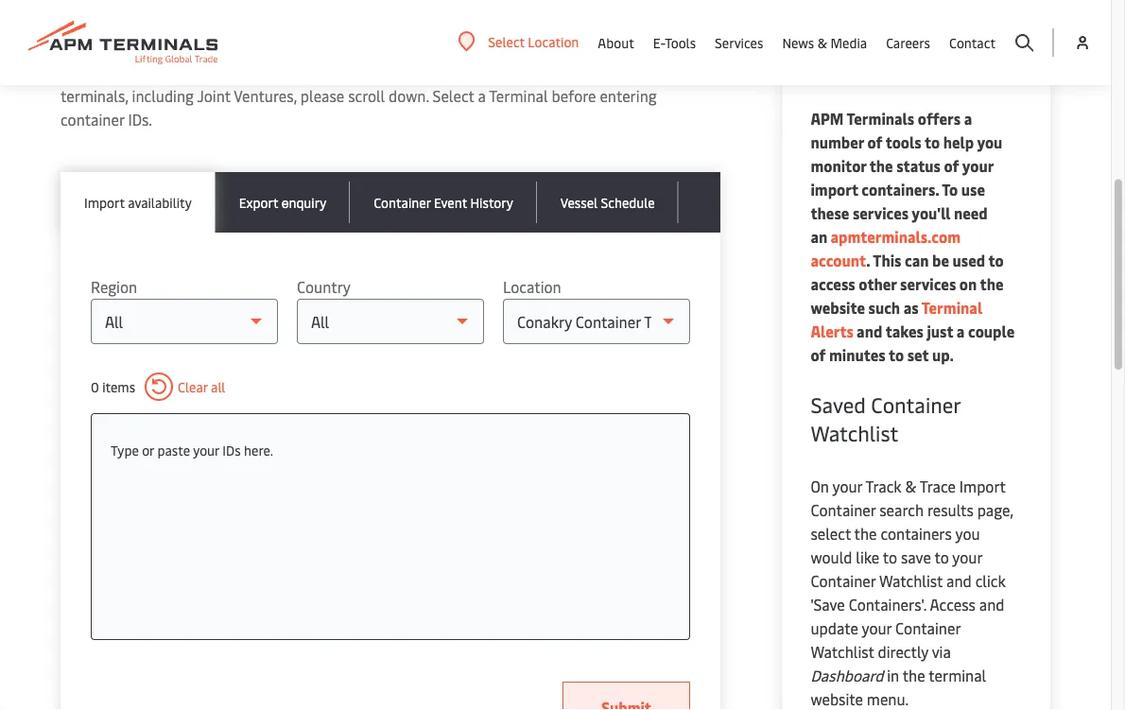 Task type: vqa. For each thing, say whether or not it's contained in the screenshot.
the right Terminal
yes



Task type: locate. For each thing, give the bounding box(es) containing it.
type
[[111, 441, 139, 459]]

the up like
[[855, 524, 877, 544]]

& inside dropdown button
[[818, 34, 828, 52]]

location up major
[[528, 33, 579, 51]]

of
[[265, 10, 290, 46], [868, 132, 883, 153], [945, 156, 960, 176], [811, 345, 826, 366]]

a for couple
[[957, 322, 965, 342]]

0 vertical spatial import
[[84, 193, 125, 211]]

&
[[818, 34, 828, 52], [906, 477, 917, 497]]

to right save
[[935, 548, 949, 568]]

your up use
[[963, 156, 994, 176]]

0 horizontal spatial and
[[857, 322, 883, 342]]

containers up save
[[881, 524, 953, 544]]

a up help
[[965, 109, 973, 129]]

container
[[374, 193, 431, 211], [871, 391, 961, 419], [811, 500, 876, 521], [811, 571, 876, 592], [896, 619, 961, 639]]

select inside button
[[488, 33, 525, 51]]

and up the minutes
[[857, 322, 883, 342]]

other up such
[[859, 274, 897, 295]]

check
[[289, 62, 328, 83]]

0 horizontal spatial containers
[[365, 62, 436, 83]]

your up scroll
[[331, 62, 361, 83]]

you inside on your track & trace import container search results page, select the containers you would like to save to your container watchlist and click 'save containers'. access and update your container watchlist directly via dashboard
[[956, 524, 981, 544]]

terminal inside our global t&t tool allows you to check your containers located at our major terminals. for other terminals, including joint ventures, please scroll down. select a terminal before entering container ids.
[[489, 86, 548, 106]]

to down offers
[[925, 132, 940, 153]]

import left 'availability'
[[84, 193, 125, 211]]

results
[[928, 500, 974, 521]]

terminal
[[929, 666, 987, 686]]

just
[[927, 322, 954, 342]]

2 website from the top
[[811, 690, 864, 710]]

watchlist
[[811, 420, 899, 447], [880, 571, 943, 592], [811, 642, 875, 663]]

terminals.
[[580, 62, 647, 83]]

website
[[811, 298, 866, 318], [811, 690, 864, 710]]

the inside on your track & trace import container search results page, select the containers you would like to save to your container watchlist and click 'save containers'. access and update your container watchlist directly via dashboard
[[855, 524, 877, 544]]

other right for
[[677, 62, 713, 83]]

1 horizontal spatial and
[[947, 571, 972, 592]]

and up access
[[947, 571, 972, 592]]

vessel schedule button
[[537, 173, 679, 233]]

terminal up just
[[922, 298, 983, 318]]

0 horizontal spatial &
[[818, 34, 828, 52]]

watchlist down the saved
[[811, 420, 899, 447]]

services down can
[[901, 274, 957, 295]]

alerts
[[811, 322, 854, 342]]

a right just
[[957, 322, 965, 342]]

a inside the apm terminals offers a number of tools to help you monitor the status of your import containers. to use these services you'll need an
[[965, 109, 973, 129]]

tab list
[[61, 173, 721, 233]]

1 vertical spatial &
[[906, 477, 917, 497]]

select down located
[[433, 86, 475, 106]]

1 vertical spatial website
[[811, 690, 864, 710]]

connectivity
[[297, 10, 438, 46]]

a down located
[[478, 86, 486, 106]]

1 horizontal spatial &
[[906, 477, 917, 497]]

to right used on the right top of page
[[989, 251, 1004, 271]]

1 horizontal spatial services
[[811, 44, 907, 79]]

news & media button
[[783, 0, 868, 85]]

container down set
[[871, 391, 961, 419]]

careers
[[886, 34, 931, 52]]

apmterminals.com account
[[811, 227, 961, 271]]

track
[[866, 477, 902, 497]]

the inside . this can be used to access other services on the website such as
[[981, 274, 1004, 295]]

1 horizontal spatial select
[[488, 33, 525, 51]]

watchlist up dashboard
[[811, 642, 875, 663]]

apmterminals.com
[[831, 227, 961, 247]]

1 vertical spatial you
[[978, 132, 1003, 153]]

your inside our global t&t tool allows you to check your containers located at our major terminals. for other terminals, including joint ventures, please scroll down. select a terminal before entering container ids.
[[331, 62, 361, 83]]

1 horizontal spatial other
[[859, 274, 897, 295]]

container left event
[[374, 193, 431, 211]]

t&t
[[135, 62, 161, 83]]

container up select
[[811, 500, 876, 521]]

terminal down our
[[489, 86, 548, 106]]

1 vertical spatial import
[[960, 477, 1006, 497]]

the up containers.
[[870, 156, 894, 176]]

2 vertical spatial watchlist
[[811, 642, 875, 663]]

used
[[953, 251, 986, 271]]

1 vertical spatial location
[[503, 277, 562, 298]]

1 vertical spatial a
[[965, 109, 973, 129]]

container inside the saved container watchlist
[[871, 391, 961, 419]]

1 vertical spatial containers
[[881, 524, 953, 544]]

the right on
[[981, 274, 1004, 295]]

& inside on your track & trace import container search results page, select the containers you would like to save to your container watchlist and click 'save containers'. access and update your container watchlist directly via dashboard
[[906, 477, 917, 497]]

0 vertical spatial other
[[677, 62, 713, 83]]

your inside the apm terminals offers a number of tools to help you monitor the status of your import containers. to use these services you'll need an
[[963, 156, 994, 176]]

watchlist down save
[[880, 571, 943, 592]]

container event history button
[[350, 173, 537, 233]]

news & media
[[783, 34, 868, 52]]

terminal alerts
[[811, 298, 983, 342]]

e-
[[653, 34, 665, 52]]

of down alerts
[[811, 345, 826, 366]]

location down history
[[503, 277, 562, 298]]

and
[[857, 322, 883, 342], [947, 571, 972, 592], [980, 595, 1005, 615]]

1 website from the top
[[811, 298, 866, 318]]

2 vertical spatial you
[[956, 524, 981, 544]]

history
[[471, 193, 513, 211]]

containers inside on your track & trace import container search results page, select the containers you would like to save to your container watchlist and click 'save containers'. access and update your container watchlist directly via dashboard
[[881, 524, 953, 544]]

you down results
[[956, 524, 981, 544]]

0 vertical spatial you
[[242, 62, 267, 83]]

& right the news
[[818, 34, 828, 52]]

and takes just a couple of minutes to set up.
[[811, 322, 1015, 366]]

0
[[91, 378, 99, 396]]

0 vertical spatial &
[[818, 34, 828, 52]]

lifting
[[61, 10, 136, 46]]

you up ventures,
[[242, 62, 267, 83]]

your right on
[[833, 477, 863, 497]]

0 vertical spatial select
[[488, 33, 525, 51]]

container inside button
[[374, 193, 431, 211]]

and inside and takes just a couple of minutes to set up.
[[857, 322, 883, 342]]

1 vertical spatial select
[[433, 86, 475, 106]]

website down dashboard
[[811, 690, 864, 710]]

containers
[[365, 62, 436, 83], [881, 524, 953, 544]]

0 horizontal spatial services
[[715, 34, 764, 52]]

allows
[[196, 62, 239, 83]]

0 horizontal spatial select
[[433, 86, 475, 106]]

0 vertical spatial website
[[811, 298, 866, 318]]

1 horizontal spatial import
[[960, 477, 1006, 497]]

an
[[811, 227, 828, 247]]

and down the click
[[980, 595, 1005, 615]]

services
[[715, 34, 764, 52], [811, 44, 907, 79]]

import up page,
[[960, 477, 1006, 497]]

contact button
[[950, 0, 996, 85]]

services up apmterminals.com at top right
[[853, 203, 909, 224]]

0 horizontal spatial import
[[84, 193, 125, 211]]

apm terminals offers a number of tools to help you monitor the status of your import containers. to use these services you'll need an
[[811, 109, 1003, 247]]

your
[[331, 62, 361, 83], [963, 156, 994, 176], [193, 441, 219, 459], [833, 477, 863, 497], [953, 548, 983, 568], [862, 619, 892, 639]]

еnquiry
[[282, 193, 327, 211]]

all
[[211, 378, 225, 396]]

about
[[598, 34, 635, 52]]

1 vertical spatial and
[[947, 571, 972, 592]]

would
[[811, 548, 853, 568]]

your left "ids"
[[193, 441, 219, 459]]

0 vertical spatial terminal
[[489, 86, 548, 106]]

couple
[[969, 322, 1015, 342]]

2 vertical spatial a
[[957, 322, 965, 342]]

country
[[297, 277, 351, 298]]

0 vertical spatial a
[[478, 86, 486, 106]]

& up search
[[906, 477, 917, 497]]

to inside the apm terminals offers a number of tools to help you monitor the status of your import containers. to use these services you'll need an
[[925, 132, 940, 153]]

terminal
[[489, 86, 548, 106], [922, 298, 983, 318]]

1 vertical spatial other
[[859, 274, 897, 295]]

our global t&t tool allows you to check your containers located at our major terminals. for other terminals, including joint ventures, please scroll down. select a terminal before entering container ids.
[[61, 62, 713, 130]]

our
[[61, 62, 84, 83]]

to
[[271, 62, 285, 83], [925, 132, 940, 153], [989, 251, 1004, 271], [889, 345, 904, 366], [883, 548, 898, 568], [935, 548, 949, 568]]

personalised
[[811, 7, 960, 43]]

before
[[552, 86, 596, 106]]

the right in
[[903, 666, 926, 686]]

0 items
[[91, 378, 135, 396]]

0 vertical spatial containers
[[365, 62, 436, 83]]

select up at
[[488, 33, 525, 51]]

e-tools
[[653, 34, 696, 52]]

availability
[[128, 193, 192, 211]]

website inside . this can be used to access other services on the website such as
[[811, 298, 866, 318]]

container
[[61, 110, 124, 130]]

offers
[[918, 109, 961, 129]]

a for number
[[965, 109, 973, 129]]

the inside in the terminal website menu.
[[903, 666, 926, 686]]

to
[[942, 180, 959, 200]]

minutes
[[830, 345, 886, 366]]

None text field
[[111, 434, 671, 468]]

you
[[242, 62, 267, 83], [978, 132, 1003, 153], [956, 524, 981, 544]]

you inside the apm terminals offers a number of tools to help you monitor the status of your import containers. to use these services you'll need an
[[978, 132, 1003, 153]]

. this can be used to access other services on the website such as
[[811, 251, 1004, 318]]

1 vertical spatial watchlist
[[880, 571, 943, 592]]

2 vertical spatial and
[[980, 595, 1005, 615]]

containers up down.
[[365, 62, 436, 83]]

1 horizontal spatial terminal
[[922, 298, 983, 318]]

import
[[84, 193, 125, 211], [960, 477, 1006, 497]]

services down personalised
[[811, 44, 907, 79]]

via
[[932, 642, 951, 663]]

0 vertical spatial services
[[853, 203, 909, 224]]

the inside the apm terminals offers a number of tools to help you monitor the status of your import containers. to use these services you'll need an
[[870, 156, 894, 176]]

website down access at the right of page
[[811, 298, 866, 318]]

to up ventures,
[[271, 62, 285, 83]]

services right tools
[[715, 34, 764, 52]]

watchlist inside the saved container watchlist
[[811, 420, 899, 447]]

0 vertical spatial watchlist
[[811, 420, 899, 447]]

1 vertical spatial terminal
[[922, 298, 983, 318]]

1 vertical spatial services
[[901, 274, 957, 295]]

please
[[301, 86, 345, 106]]

this
[[873, 251, 902, 271]]

0 horizontal spatial terminal
[[489, 86, 548, 106]]

1 horizontal spatial containers
[[881, 524, 953, 544]]

on
[[960, 274, 977, 295]]

you right help
[[978, 132, 1003, 153]]

on
[[811, 477, 829, 497]]

a inside and takes just a couple of minutes to set up.
[[957, 322, 965, 342]]

your down containers'.
[[862, 619, 892, 639]]

click
[[976, 571, 1006, 592]]

0 horizontal spatial other
[[677, 62, 713, 83]]

status
[[897, 156, 941, 176]]

0 vertical spatial location
[[528, 33, 579, 51]]

items
[[102, 378, 135, 396]]

a inside our global t&t tool allows you to check your containers located at our major terminals. for other terminals, including joint ventures, please scroll down. select a terminal before entering container ids.
[[478, 86, 486, 106]]

0 vertical spatial and
[[857, 322, 883, 342]]

news
[[783, 34, 815, 52]]

2 horizontal spatial and
[[980, 595, 1005, 615]]

takes
[[886, 322, 924, 342]]

you'll
[[912, 203, 951, 224]]

to left set
[[889, 345, 904, 366]]



Task type: describe. For each thing, give the bounding box(es) containing it.
region
[[91, 277, 137, 298]]

saved container watchlist
[[811, 391, 961, 447]]

use
[[962, 180, 986, 200]]

clear all button
[[145, 373, 225, 402]]

media
[[831, 34, 868, 52]]

contact
[[950, 34, 996, 52]]

personalised services
[[811, 7, 960, 79]]

import
[[811, 180, 859, 200]]

of inside and takes just a couple of minutes to set up.
[[811, 345, 826, 366]]

to right like
[[883, 548, 898, 568]]

ventures,
[[234, 86, 297, 106]]

you inside our global t&t tool allows you to check your containers located at our major terminals. for other terminals, including joint ventures, please scroll down. select a terminal before entering container ids.
[[242, 62, 267, 83]]

global
[[88, 62, 132, 83]]

services inside . this can be used to access other services on the website such as
[[901, 274, 957, 295]]

to inside our global t&t tool allows you to check your containers located at our major terminals. for other terminals, including joint ventures, please scroll down. select a terminal before entering container ids.
[[271, 62, 285, 83]]

save
[[901, 548, 932, 568]]

'save
[[811, 595, 845, 615]]

can
[[905, 251, 929, 271]]

standards
[[143, 10, 259, 46]]

tools
[[886, 132, 922, 153]]

to inside and takes just a couple of minutes to set up.
[[889, 345, 904, 366]]

clear all
[[178, 378, 225, 396]]

container down would
[[811, 571, 876, 592]]

import availability button
[[61, 173, 215, 233]]

of up check
[[265, 10, 290, 46]]

services inside "personalised services"
[[811, 44, 907, 79]]

tab list containing import availability
[[61, 173, 721, 233]]

select
[[811, 524, 851, 544]]

up.
[[933, 345, 954, 366]]

apm
[[811, 109, 844, 129]]

containers inside our global t&t tool allows you to check your containers located at our major terminals. for other terminals, including joint ventures, please scroll down. select a terminal before entering container ids.
[[365, 62, 436, 83]]

location inside button
[[528, 33, 579, 51]]

other inside our global t&t tool allows you to check your containers located at our major terminals. for other terminals, including joint ventures, please scroll down. select a terminal before entering container ids.
[[677, 62, 713, 83]]

container up the via on the right bottom
[[896, 619, 961, 639]]

update
[[811, 619, 859, 639]]

lifting standards of connectivity
[[61, 10, 438, 46]]

of up to
[[945, 156, 960, 176]]

our
[[511, 62, 534, 83]]

tools
[[665, 34, 696, 52]]

of down terminals
[[868, 132, 883, 153]]

saved
[[811, 391, 866, 419]]

joint
[[197, 86, 231, 106]]

major
[[538, 62, 576, 83]]

for
[[651, 62, 673, 83]]

be
[[933, 251, 950, 271]]

tool
[[165, 62, 192, 83]]

clear
[[178, 378, 208, 396]]

number
[[811, 132, 865, 153]]

paste
[[157, 441, 190, 459]]

vessel schedule
[[561, 193, 655, 211]]

dashboard
[[811, 666, 884, 686]]

trace
[[920, 477, 956, 497]]

located
[[440, 62, 490, 83]]

terminals
[[847, 109, 915, 129]]

terminals,
[[61, 86, 128, 106]]

set
[[908, 345, 929, 366]]

select location
[[488, 33, 579, 51]]

website inside in the terminal website menu.
[[811, 690, 864, 710]]

like
[[856, 548, 880, 568]]

containers.
[[862, 180, 940, 200]]

down.
[[389, 86, 429, 106]]

select location button
[[458, 31, 579, 52]]

import inside button
[[84, 193, 125, 211]]

at
[[494, 62, 508, 83]]

containers'.
[[849, 595, 927, 615]]

such
[[869, 298, 901, 318]]

import availability
[[84, 193, 192, 211]]

account
[[811, 251, 867, 271]]

access
[[930, 595, 976, 615]]

on your track & trace import container search results page, select the containers you would like to save to your container watchlist and click 'save containers'. access and update your container watchlist directly via dashboard
[[811, 477, 1014, 686]]

in the terminal website menu.
[[811, 666, 987, 710]]

scroll
[[348, 86, 385, 106]]

container event history
[[374, 193, 513, 211]]

these
[[811, 203, 850, 224]]

ids
[[223, 441, 241, 459]]

careers button
[[886, 0, 931, 85]]

terminal alerts link
[[811, 298, 983, 342]]

directly
[[878, 642, 929, 663]]

terminal inside terminal alerts
[[922, 298, 983, 318]]

other inside . this can be used to access other services on the website such as
[[859, 274, 897, 295]]

schedule
[[601, 193, 655, 211]]

services inside the apm terminals offers a number of tools to help you monitor the status of your import containers. to use these services you'll need an
[[853, 203, 909, 224]]

to inside . this can be used to access other services on the website such as
[[989, 251, 1004, 271]]

need
[[954, 203, 988, 224]]

in
[[888, 666, 900, 686]]

search
[[880, 500, 924, 521]]

select inside our global t&t tool allows you to check your containers located at our major terminals. for other terminals, including joint ventures, please scroll down. select a terminal before entering container ids.
[[433, 86, 475, 106]]

import inside on your track & trace import container search results page, select the containers you would like to save to your container watchlist and click 'save containers'. access and update your container watchlist directly via dashboard
[[960, 477, 1006, 497]]

access
[[811, 274, 856, 295]]

export еnquiry
[[239, 193, 327, 211]]

vessel
[[561, 193, 598, 211]]

ids.
[[128, 110, 152, 130]]

your up the click
[[953, 548, 983, 568]]

type or paste your ids here.
[[111, 441, 273, 459]]



